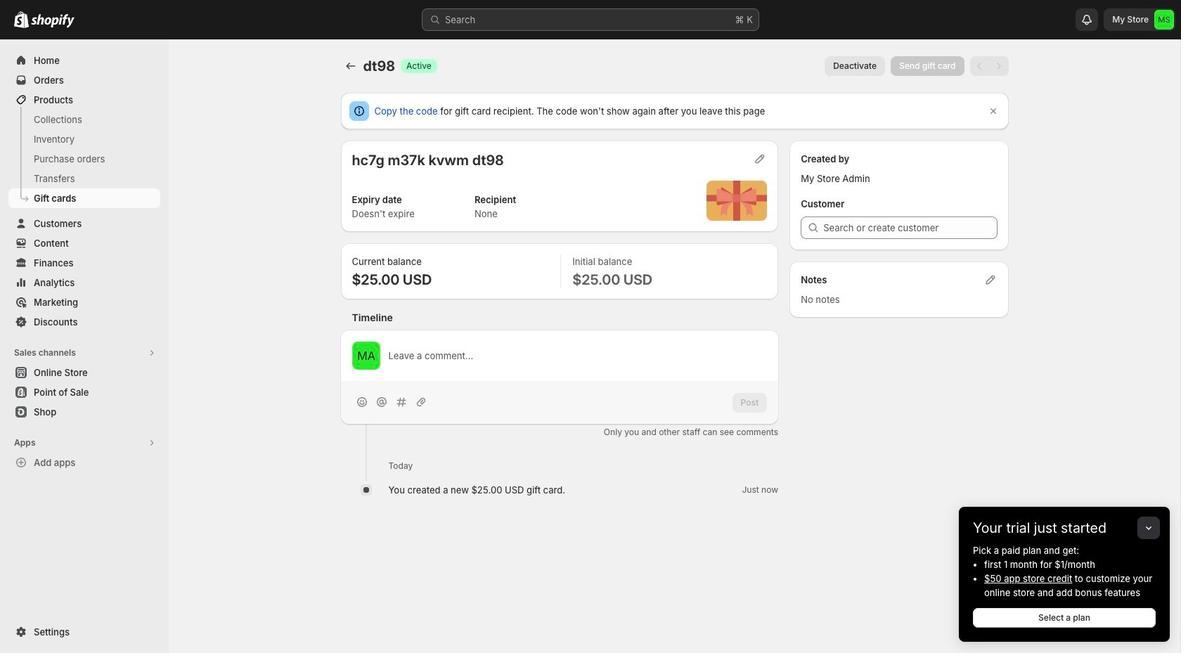 Task type: describe. For each thing, give the bounding box(es) containing it.
next image
[[992, 59, 1006, 73]]

Leave a comment... text field
[[389, 349, 767, 363]]

1 horizontal spatial shopify image
[[31, 14, 75, 28]]

Search or create customer text field
[[824, 217, 998, 239]]

0 horizontal spatial shopify image
[[14, 11, 29, 28]]

my store image
[[1155, 10, 1175, 30]]



Task type: vqa. For each thing, say whether or not it's contained in the screenshot.
Avatar with initials M A
yes



Task type: locate. For each thing, give the bounding box(es) containing it.
shopify image
[[14, 11, 29, 28], [31, 14, 75, 28]]

avatar with initials m a image
[[352, 342, 380, 370]]

previous image
[[973, 59, 987, 73]]



